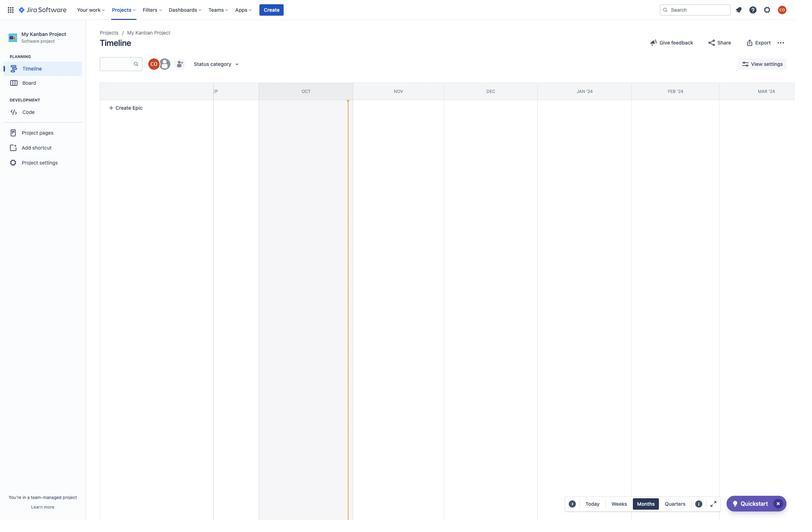 Task type: describe. For each thing, give the bounding box(es) containing it.
column header inside create epic grid
[[74, 83, 168, 100]]

dismiss quickstart image
[[773, 498, 784, 510]]

quickstart
[[741, 501, 768, 507]]

pages
[[39, 130, 53, 136]]

timeline inside "planning" group
[[22, 66, 42, 72]]

filters button
[[141, 4, 165, 16]]

export button
[[741, 37, 775, 48]]

category
[[210, 61, 231, 67]]

create button
[[260, 4, 284, 16]]

projects button
[[110, 4, 139, 16]]

teams button
[[206, 4, 231, 16]]

1 horizontal spatial timeline
[[100, 38, 131, 48]]

in
[[23, 495, 26, 500]]

your work button
[[75, 4, 108, 16]]

give feedback button
[[645, 37, 698, 48]]

row inside create epic grid
[[100, 83, 213, 100]]

sep
[[210, 89, 218, 94]]

view settings
[[751, 61, 783, 67]]

planning image
[[1, 52, 10, 61]]

my kanban project software project
[[21, 31, 66, 44]]

mar '24
[[758, 89, 775, 94]]

filters
[[143, 7, 157, 13]]

share image
[[708, 38, 716, 47]]

board link
[[4, 76, 82, 90]]

development
[[10, 98, 40, 102]]

development image
[[1, 96, 10, 105]]

create epic
[[115, 105, 143, 111]]

learn more
[[31, 505, 54, 510]]

dashboards button
[[167, 4, 204, 16]]

your
[[77, 7, 88, 13]]

you're
[[9, 495, 21, 500]]

project inside my kanban project software project
[[41, 38, 55, 44]]

epic
[[133, 105, 143, 111]]

settings image
[[763, 6, 772, 14]]

my kanban project
[[127, 30, 170, 36]]

search image
[[663, 7, 668, 13]]

jan '24
[[577, 89, 593, 94]]

Search timeline text field
[[101, 58, 133, 71]]

project down filters dropdown button
[[154, 30, 170, 36]]

apps
[[235, 7, 247, 13]]

settings for project settings
[[39, 160, 58, 166]]

my for my kanban project
[[127, 30, 134, 36]]

sidebar navigation image
[[78, 29, 93, 43]]

project pages
[[22, 130, 53, 136]]

help image
[[749, 6, 757, 14]]

banner containing your work
[[0, 0, 795, 20]]

export icon image
[[745, 38, 754, 47]]

settings for view settings
[[764, 61, 783, 67]]

you're in a team-managed project
[[9, 495, 77, 500]]

oct
[[302, 89, 311, 94]]

create epic button
[[104, 102, 209, 114]]

appswitcher icon image
[[6, 6, 15, 14]]

create for create
[[264, 7, 280, 13]]

feedback
[[671, 40, 693, 46]]

timeline link
[[4, 62, 82, 76]]

notifications image
[[735, 6, 743, 14]]

kanban for my kanban project
[[135, 30, 153, 36]]

jan
[[577, 89, 585, 94]]

shortcut
[[32, 145, 52, 151]]

view settings image
[[741, 60, 750, 68]]

add shortcut
[[22, 145, 52, 151]]

your work
[[77, 7, 101, 13]]

code
[[22, 109, 35, 115]]



Task type: locate. For each thing, give the bounding box(es) containing it.
projects for projects link
[[100, 30, 119, 36]]

work
[[89, 7, 101, 13]]

status
[[194, 61, 209, 67]]

create right apps popup button
[[264, 7, 280, 13]]

0 horizontal spatial kanban
[[30, 31, 48, 37]]

group containing project pages
[[3, 122, 83, 173]]

project inside my kanban project software project
[[49, 31, 66, 37]]

'24 for mar '24
[[769, 89, 775, 94]]

add people image
[[175, 60, 184, 68]]

your profile and settings image
[[778, 6, 787, 14]]

share button
[[703, 37, 736, 48]]

column header
[[74, 83, 168, 100]]

learn
[[31, 505, 43, 510]]

0 vertical spatial project
[[41, 38, 55, 44]]

project up add
[[22, 130, 38, 136]]

project settings
[[22, 160, 58, 166]]

settings inside project settings link
[[39, 160, 58, 166]]

1 horizontal spatial settings
[[764, 61, 783, 67]]

quarters button
[[661, 499, 690, 510]]

months button
[[633, 499, 659, 510]]

0 horizontal spatial my
[[21, 31, 29, 37]]

dashboards
[[169, 7, 197, 13]]

development group
[[4, 97, 85, 122]]

1 vertical spatial project
[[63, 495, 77, 500]]

christina overa image
[[148, 58, 160, 70]]

'24 right feb
[[677, 89, 684, 94]]

row
[[100, 83, 213, 100]]

managed
[[43, 495, 62, 500]]

0 horizontal spatial '24
[[586, 89, 593, 94]]

legend image
[[695, 500, 703, 509]]

my inside my kanban project software project
[[21, 31, 29, 37]]

'24 right mar at top right
[[769, 89, 775, 94]]

add
[[22, 145, 31, 151]]

1 vertical spatial timeline
[[22, 66, 42, 72]]

project pages link
[[3, 125, 83, 141]]

banner
[[0, 0, 795, 20]]

give feedback
[[660, 40, 693, 46]]

view
[[751, 61, 763, 67]]

quickstart button
[[727, 496, 787, 512]]

create inside grid
[[115, 105, 131, 111]]

0 horizontal spatial timeline
[[22, 66, 42, 72]]

teams
[[209, 7, 224, 13]]

timeline down projects link
[[100, 38, 131, 48]]

timeline up board
[[22, 66, 42, 72]]

Search field
[[660, 4, 731, 16]]

1 horizontal spatial my
[[127, 30, 134, 36]]

months
[[637, 501, 655, 507]]

jira software image
[[19, 6, 66, 14], [19, 6, 66, 14]]

project
[[41, 38, 55, 44], [63, 495, 77, 500]]

projects
[[112, 7, 131, 13], [100, 30, 119, 36]]

give
[[660, 40, 670, 46]]

projects for projects dropdown button
[[112, 7, 131, 13]]

project right software
[[41, 38, 55, 44]]

a
[[27, 495, 30, 500]]

group
[[3, 122, 83, 173]]

'24 for jan '24
[[586, 89, 593, 94]]

planning
[[10, 54, 31, 59]]

team-
[[31, 495, 43, 500]]

kanban for my kanban project software project
[[30, 31, 48, 37]]

0 vertical spatial timeline
[[100, 38, 131, 48]]

today
[[586, 501, 600, 507]]

2 horizontal spatial '24
[[769, 89, 775, 94]]

status category
[[194, 61, 231, 67]]

1 horizontal spatial create
[[264, 7, 280, 13]]

feb
[[668, 89, 676, 94]]

weeks button
[[607, 499, 632, 510]]

project settings link
[[3, 155, 83, 171]]

row group inside create epic grid
[[100, 83, 213, 100]]

create inside primary element
[[264, 7, 280, 13]]

kanban
[[135, 30, 153, 36], [30, 31, 48, 37]]

project right managed
[[63, 495, 77, 500]]

primary element
[[4, 0, 660, 20]]

weeks
[[612, 501, 627, 507]]

3 '24 from the left
[[769, 89, 775, 94]]

0 horizontal spatial create
[[115, 105, 131, 111]]

0 horizontal spatial settings
[[39, 160, 58, 166]]

apps button
[[233, 4, 255, 16]]

project down add
[[22, 160, 38, 166]]

view settings button
[[738, 58, 787, 70]]

software
[[21, 38, 39, 44]]

0 vertical spatial create
[[264, 7, 280, 13]]

kanban up software
[[30, 31, 48, 37]]

dec
[[487, 89, 495, 94]]

1 horizontal spatial '24
[[677, 89, 684, 94]]

kanban inside my kanban project software project
[[30, 31, 48, 37]]

1 horizontal spatial project
[[63, 495, 77, 500]]

planning group
[[4, 54, 85, 92]]

1 '24 from the left
[[586, 89, 593, 94]]

projects inside dropdown button
[[112, 7, 131, 13]]

today button
[[581, 499, 604, 510]]

my up software
[[21, 31, 29, 37]]

create left epic
[[115, 105, 131, 111]]

'24 right jan
[[586, 89, 593, 94]]

project
[[154, 30, 170, 36], [49, 31, 66, 37], [22, 130, 38, 136], [22, 160, 38, 166]]

'24 for feb '24
[[677, 89, 684, 94]]

create for create epic
[[115, 105, 131, 111]]

feb '24
[[668, 89, 684, 94]]

unassigned image
[[159, 58, 170, 70]]

my right projects link
[[127, 30, 134, 36]]

quarters
[[665, 501, 686, 507]]

project left "sidebar navigation" image
[[49, 31, 66, 37]]

1 horizontal spatial kanban
[[135, 30, 153, 36]]

more
[[44, 505, 54, 510]]

my for my kanban project software project
[[21, 31, 29, 37]]

projects right "sidebar navigation" image
[[100, 30, 119, 36]]

mar
[[758, 89, 768, 94]]

projects up projects link
[[112, 7, 131, 13]]

export
[[755, 40, 771, 46]]

share
[[718, 40, 731, 46]]

status category button
[[190, 58, 246, 70]]

settings down "add shortcut" "button"
[[39, 160, 58, 166]]

my
[[127, 30, 134, 36], [21, 31, 29, 37]]

1 vertical spatial create
[[115, 105, 131, 111]]

my kanban project link
[[127, 29, 170, 37]]

timeline
[[100, 38, 131, 48], [22, 66, 42, 72]]

kanban down filters
[[135, 30, 153, 36]]

learn more button
[[31, 505, 54, 510]]

create
[[264, 7, 280, 13], [115, 105, 131, 111]]

add shortcut button
[[3, 141, 83, 155]]

0 vertical spatial projects
[[112, 7, 131, 13]]

'24
[[586, 89, 593, 94], [677, 89, 684, 94], [769, 89, 775, 94]]

enter full screen image
[[709, 500, 718, 509]]

0 vertical spatial settings
[[764, 61, 783, 67]]

1 vertical spatial projects
[[100, 30, 119, 36]]

nov
[[394, 89, 403, 94]]

code link
[[4, 105, 82, 119]]

2 '24 from the left
[[677, 89, 684, 94]]

board
[[22, 80, 36, 86]]

projects link
[[100, 29, 119, 37]]

check image
[[731, 500, 739, 508]]

create epic grid
[[74, 83, 795, 520]]

settings inside view settings popup button
[[764, 61, 783, 67]]

settings right view
[[764, 61, 783, 67]]

0 horizontal spatial project
[[41, 38, 55, 44]]

row group
[[100, 83, 213, 100]]

settings
[[764, 61, 783, 67], [39, 160, 58, 166]]

1 vertical spatial settings
[[39, 160, 58, 166]]



Task type: vqa. For each thing, say whether or not it's contained in the screenshot.
Premium Image on the top right of the page
no



